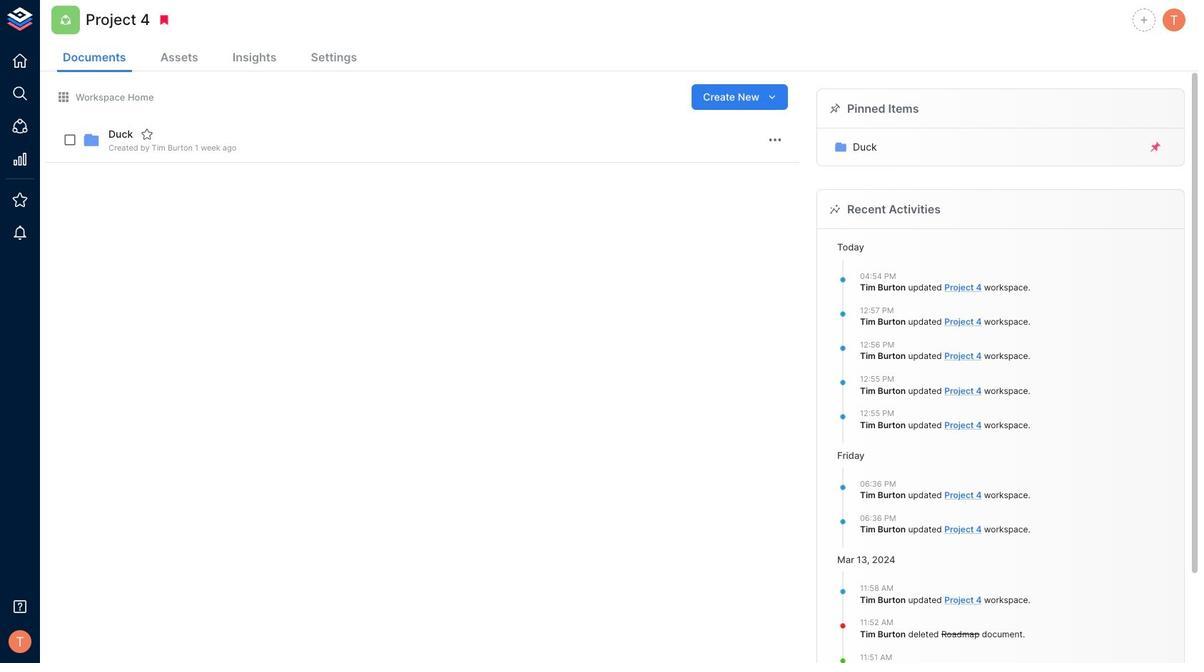 Task type: describe. For each thing, give the bounding box(es) containing it.
unpin image
[[1150, 141, 1162, 154]]



Task type: vqa. For each thing, say whether or not it's contained in the screenshot.
process documentation image
no



Task type: locate. For each thing, give the bounding box(es) containing it.
remove bookmark image
[[158, 14, 171, 26]]

favorite image
[[141, 128, 154, 141]]



